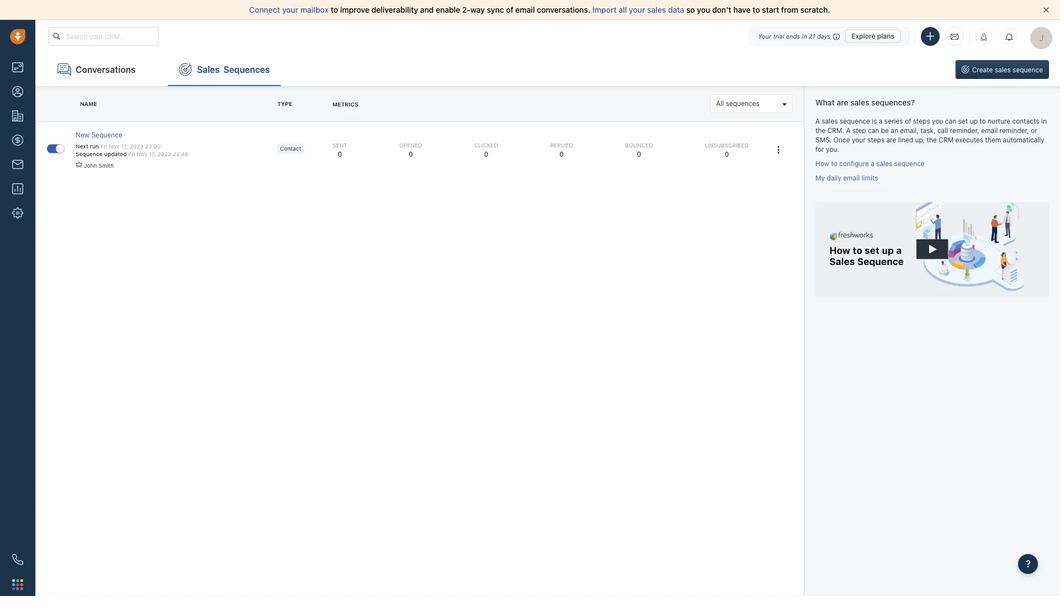 Task type: describe. For each thing, give the bounding box(es) containing it.
2 vertical spatial email
[[844, 174, 860, 182]]

task,
[[921, 127, 936, 134]]

send email image
[[951, 32, 959, 41]]

your inside a sales sequence is a series of steps you can set up to nurture contacts in the crm. a step can be an email, task, call reminder, email reminder, or sms. once your steps are lined up, the crm executes them automatically for you.
[[852, 136, 866, 144]]

email,
[[901, 127, 919, 134]]

0 vertical spatial 17,
[[121, 143, 128, 150]]

my
[[816, 174, 825, 182]]

up
[[970, 117, 978, 125]]

crm
[[939, 136, 954, 144]]

create sales sequence button
[[956, 60, 1050, 79]]

Search your CRM... text field
[[49, 27, 159, 46]]

executes
[[956, 136, 984, 144]]

sales left data
[[648, 5, 666, 14]]

next
[[76, 143, 88, 150]]

crm.
[[828, 127, 845, 134]]

and
[[420, 5, 434, 14]]

sequence for a sales sequence is a series of steps you can set up to nurture contacts in the crm. a step can be an email, task, call reminder, email reminder, or sms. once your steps are lined up, the crm executes them automatically for you.
[[840, 117, 871, 125]]

name
[[80, 101, 97, 107]]

enable
[[436, 5, 460, 14]]

explore plans link
[[846, 30, 901, 43]]

sms.
[[816, 136, 832, 144]]

plans
[[878, 32, 895, 40]]

start
[[762, 5, 780, 14]]

0 for sent 0
[[338, 150, 342, 158]]

1 horizontal spatial 2023
[[157, 151, 171, 157]]

smith
[[99, 163, 114, 169]]

sent 0
[[333, 142, 347, 158]]

contact
[[280, 146, 301, 152]]

deliverability
[[372, 5, 418, 14]]

scratch.
[[801, 5, 831, 14]]

them
[[986, 136, 1002, 144]]

an
[[891, 127, 899, 134]]

1 horizontal spatial your
[[629, 5, 646, 14]]

0 horizontal spatial 2023
[[130, 143, 143, 150]]

from
[[782, 5, 799, 14]]

22:46
[[173, 151, 189, 157]]

create sales sequence link
[[956, 60, 1061, 79]]

0 vertical spatial are
[[837, 98, 849, 107]]

are inside a sales sequence is a series of steps you can set up to nurture contacts in the crm. a step can be an email, task, call reminder, email reminder, or sms. once your steps are lined up, the crm executes them automatically for you.
[[887, 136, 897, 144]]

email inside a sales sequence is a series of steps you can set up to nurture contacts in the crm. a step can be an email, task, call reminder, email reminder, or sms. once your steps are lined up, the crm executes them automatically for you.
[[982, 127, 998, 134]]

sales
[[197, 64, 220, 75]]

1 vertical spatial nov
[[137, 151, 147, 157]]

contacts
[[1013, 117, 1040, 125]]

trial
[[774, 33, 785, 40]]

set
[[959, 117, 968, 125]]

how to configure a sales sequence
[[816, 160, 925, 167]]

sales sequences link
[[168, 53, 281, 86]]

bounced 0
[[626, 142, 653, 158]]

for
[[816, 146, 825, 153]]

sequence for create sales sequence
[[1013, 66, 1044, 73]]

0 for opened 0
[[409, 150, 413, 158]]

sales up step
[[851, 98, 870, 107]]

what's new image
[[981, 33, 988, 41]]

conversations link
[[46, 53, 157, 86]]

metrics
[[333, 101, 359, 107]]

to right how at the top of page
[[832, 160, 838, 167]]

is
[[872, 117, 878, 125]]

sales inside a sales sequence is a series of steps you can set up to nurture contacts in the crm. a step can be an email, task, call reminder, email reminder, or sms. once your steps are lined up, the crm executes them automatically for you.
[[822, 117, 838, 125]]

0 vertical spatial fri
[[101, 143, 107, 150]]

0 for unsubscribed 0
[[725, 150, 729, 158]]

john
[[84, 163, 97, 169]]

have
[[734, 5, 751, 14]]

sales inside "button"
[[995, 66, 1011, 73]]

sequences?
[[872, 98, 915, 107]]

explore
[[852, 32, 876, 40]]

21
[[809, 33, 816, 40]]

phone image
[[12, 555, 23, 566]]

freshworks switcher image
[[12, 580, 23, 591]]

create sales sequence
[[973, 66, 1044, 73]]

my daily email limits
[[816, 174, 879, 182]]

a inside a sales sequence is a series of steps you can set up to nurture contacts in the crm. a step can be an email, task, call reminder, email reminder, or sms. once your steps are lined up, the crm executes them automatically for you.
[[879, 117, 883, 125]]

way
[[471, 5, 485, 14]]

1 vertical spatial a
[[871, 160, 875, 167]]

new
[[76, 131, 90, 139]]

1 vertical spatial the
[[927, 136, 937, 144]]

how
[[816, 160, 830, 167]]

0 horizontal spatial email
[[516, 5, 535, 14]]

opened 0
[[400, 142, 422, 158]]

create
[[973, 66, 993, 73]]

unsubscribed
[[705, 142, 749, 148]]

import all your sales data link
[[593, 5, 687, 14]]

up,
[[916, 136, 925, 144]]

clicked
[[475, 142, 498, 148]]

0 horizontal spatial in
[[802, 33, 807, 40]]

so
[[687, 5, 695, 14]]

call
[[938, 127, 949, 134]]

bounced
[[626, 142, 653, 148]]

to left start
[[753, 5, 760, 14]]

nurture
[[988, 117, 1011, 125]]

sequences
[[726, 100, 760, 107]]

0 horizontal spatial nov
[[109, 143, 119, 150]]

or
[[1032, 127, 1038, 134]]

connect your mailbox link
[[249, 5, 331, 14]]

1 vertical spatial 17,
[[149, 151, 156, 157]]

0 vertical spatial sequence
[[91, 131, 122, 139]]

23:00
[[145, 143, 161, 150]]



Task type: locate. For each thing, give the bounding box(es) containing it.
0 vertical spatial you
[[697, 5, 711, 14]]

how to configure a sales sequence link
[[816, 160, 925, 167]]

conversations
[[76, 64, 136, 75]]

ends
[[787, 33, 801, 40]]

be
[[882, 127, 889, 134]]

sales up limits
[[877, 160, 893, 167]]

0 vertical spatial sequence
[[1013, 66, 1044, 73]]

0 inside bounced 0
[[637, 150, 642, 158]]

0 horizontal spatial sequence
[[840, 117, 871, 125]]

2023
[[130, 143, 143, 150], [157, 151, 171, 157]]

1 horizontal spatial of
[[905, 117, 912, 125]]

0 horizontal spatial 17,
[[121, 143, 128, 150]]

can left set
[[946, 117, 957, 125]]

can down is at top
[[868, 127, 880, 134]]

0 horizontal spatial you
[[697, 5, 711, 14]]

2 vertical spatial sequence
[[895, 160, 925, 167]]

0 horizontal spatial a
[[816, 117, 820, 125]]

sales up crm.
[[822, 117, 838, 125]]

a left step
[[847, 127, 851, 134]]

2 reminder, from the left
[[1000, 127, 1030, 134]]

0 inside the unsubscribed 0
[[725, 150, 729, 158]]

days
[[818, 33, 831, 40]]

are
[[837, 98, 849, 107], [887, 136, 897, 144]]

0 vertical spatial a
[[816, 117, 820, 125]]

0 vertical spatial the
[[816, 127, 826, 134]]

0 down the sent
[[338, 150, 342, 158]]

3 0 from the left
[[484, 150, 489, 158]]

1 vertical spatial sequence
[[840, 117, 871, 125]]

conversations.
[[537, 5, 591, 14]]

unsubscribed 0
[[705, 142, 749, 158]]

automatically
[[1004, 136, 1045, 144]]

1 vertical spatial a
[[847, 127, 851, 134]]

replied
[[551, 142, 573, 148]]

sequence down lined
[[895, 160, 925, 167]]

you up 'call'
[[933, 117, 944, 125]]

email down configure on the top right of the page
[[844, 174, 860, 182]]

import
[[593, 5, 617, 14]]

1 horizontal spatial fri
[[128, 151, 135, 157]]

1 horizontal spatial reminder,
[[1000, 127, 1030, 134]]

0 horizontal spatial your
[[282, 5, 299, 14]]

fri
[[101, 143, 107, 150], [128, 151, 135, 157]]

2023 left 23:00
[[130, 143, 143, 150]]

sent
[[333, 142, 347, 148]]

0 vertical spatial can
[[946, 117, 957, 125]]

new sequence next run fri nov 17, 2023 23:00 sequence updated fri nov 17, 2023 22:46
[[76, 131, 189, 157]]

0 inside opened 0
[[409, 150, 413, 158]]

1 horizontal spatial can
[[946, 117, 957, 125]]

reminder, down set
[[951, 127, 980, 134]]

mailbox
[[301, 5, 329, 14]]

a
[[816, 117, 820, 125], [847, 127, 851, 134]]

2 horizontal spatial your
[[852, 136, 866, 144]]

fri right updated
[[128, 151, 135, 157]]

0 horizontal spatial of
[[506, 5, 514, 14]]

a sales sequence is a series of steps you can set up to nurture contacts in the crm. a step can be an email, task, call reminder, email reminder, or sms. once your steps are lined up, the crm executes them automatically for you.
[[816, 117, 1047, 153]]

0 down replied at the top right of page
[[560, 150, 564, 158]]

of inside a sales sequence is a series of steps you can set up to nurture contacts in the crm. a step can be an email, task, call reminder, email reminder, or sms. once your steps are lined up, the crm executes them automatically for you.
[[905, 117, 912, 125]]

1 horizontal spatial email
[[844, 174, 860, 182]]

all sequences
[[717, 100, 760, 107]]

17, up updated
[[121, 143, 128, 150]]

of up email,
[[905, 117, 912, 125]]

nov down 23:00
[[137, 151, 147, 157]]

0 down bounced
[[637, 150, 642, 158]]

sales
[[648, 5, 666, 14], [995, 66, 1011, 73], [851, 98, 870, 107], [822, 117, 838, 125], [877, 160, 893, 167]]

1 horizontal spatial steps
[[914, 117, 931, 125]]

1 horizontal spatial a
[[879, 117, 883, 125]]

opened
[[400, 142, 422, 148]]

sequence inside a sales sequence is a series of steps you can set up to nurture contacts in the crm. a step can be an email, task, call reminder, email reminder, or sms. once your steps are lined up, the crm executes them automatically for you.
[[840, 117, 871, 125]]

type
[[277, 101, 292, 107]]

0 horizontal spatial reminder,
[[951, 127, 980, 134]]

0 inside clicked 0
[[484, 150, 489, 158]]

nov
[[109, 143, 119, 150], [137, 151, 147, 157]]

1 vertical spatial can
[[868, 127, 880, 134]]

0 horizontal spatial can
[[868, 127, 880, 134]]

step
[[853, 127, 867, 134]]

connect your mailbox to improve deliverability and enable 2-way sync of email conversations. import all your sales data so you don't have to start from scratch.
[[249, 5, 831, 14]]

1 vertical spatial 2023
[[157, 151, 171, 157]]

your
[[759, 33, 772, 40]]

once
[[834, 136, 851, 144]]

0 for replied 0
[[560, 150, 564, 158]]

connect
[[249, 5, 280, 14]]

all
[[619, 5, 627, 14]]

active image
[[56, 145, 65, 153]]

0 for bounced 0
[[637, 150, 642, 158]]

john smith
[[84, 163, 114, 169]]

1 horizontal spatial a
[[847, 127, 851, 134]]

steps up task,
[[914, 117, 931, 125]]

the down task,
[[927, 136, 937, 144]]

phone element
[[7, 549, 29, 571]]

you inside a sales sequence is a series of steps you can set up to nurture contacts in the crm. a step can be an email, task, call reminder, email reminder, or sms. once your steps are lined up, the crm executes them automatically for you.
[[933, 117, 944, 125]]

nov up updated
[[109, 143, 119, 150]]

fri right 'run'
[[101, 143, 107, 150]]

1 horizontal spatial 17,
[[149, 151, 156, 157]]

you.
[[827, 146, 840, 153]]

you right so
[[697, 5, 711, 14]]

1 vertical spatial are
[[887, 136, 897, 144]]

are right what
[[837, 98, 849, 107]]

17, down 23:00
[[149, 151, 156, 157]]

0 vertical spatial in
[[802, 33, 807, 40]]

improve
[[340, 5, 370, 14]]

tab list containing conversations
[[35, 53, 281, 86]]

of right sync
[[506, 5, 514, 14]]

1 vertical spatial sequence
[[76, 151, 103, 157]]

my daily email limits link
[[816, 174, 879, 182]]

a up limits
[[871, 160, 875, 167]]

updated
[[104, 151, 127, 157]]

lined
[[899, 136, 914, 144]]

run
[[90, 143, 99, 150]]

the up the sms.
[[816, 127, 826, 134]]

sequence up 'run'
[[91, 131, 122, 139]]

0 horizontal spatial steps
[[868, 136, 885, 144]]

limits
[[862, 174, 879, 182]]

0 horizontal spatial the
[[816, 127, 826, 134]]

steps down be
[[868, 136, 885, 144]]

1 horizontal spatial are
[[887, 136, 897, 144]]

0 vertical spatial nov
[[109, 143, 119, 150]]

clicked 0
[[475, 142, 498, 158]]

series
[[885, 117, 904, 125]]

0 inside sent 0
[[338, 150, 342, 158]]

2023 down 23:00
[[157, 151, 171, 157]]

0 vertical spatial a
[[879, 117, 883, 125]]

1 horizontal spatial nov
[[137, 151, 147, 157]]

1 horizontal spatial you
[[933, 117, 944, 125]]

close image
[[1044, 7, 1050, 13]]

0 down clicked
[[484, 150, 489, 158]]

sequences
[[224, 64, 270, 75]]

2 0 from the left
[[409, 150, 413, 158]]

2-
[[462, 5, 471, 14]]

1 horizontal spatial in
[[1042, 117, 1047, 125]]

daily
[[827, 174, 842, 182]]

what
[[816, 98, 835, 107]]

of
[[506, 5, 514, 14], [905, 117, 912, 125]]

0
[[338, 150, 342, 158], [409, 150, 413, 158], [484, 150, 489, 158], [560, 150, 564, 158], [637, 150, 642, 158], [725, 150, 729, 158]]

1 vertical spatial steps
[[868, 136, 885, 144]]

all
[[717, 100, 724, 107]]

your left mailbox at the left top
[[282, 5, 299, 14]]

0 down unsubscribed
[[725, 150, 729, 158]]

1 horizontal spatial the
[[927, 136, 937, 144]]

configure
[[840, 160, 869, 167]]

0 vertical spatial steps
[[914, 117, 931, 125]]

in left 21 on the top right
[[802, 33, 807, 40]]

a
[[879, 117, 883, 125], [871, 160, 875, 167]]

sequence inside "button"
[[1013, 66, 1044, 73]]

4 0 from the left
[[560, 150, 564, 158]]

sequence right create
[[1013, 66, 1044, 73]]

1 vertical spatial of
[[905, 117, 912, 125]]

to inside a sales sequence is a series of steps you can set up to nurture contacts in the crm. a step can be an email, task, call reminder, email reminder, or sms. once your steps are lined up, the crm executes them automatically for you.
[[980, 117, 986, 125]]

1 reminder, from the left
[[951, 127, 980, 134]]

0 horizontal spatial a
[[871, 160, 875, 167]]

new sequence link
[[76, 130, 122, 140]]

sales sequences
[[197, 64, 270, 75]]

in inside a sales sequence is a series of steps you can set up to nurture contacts in the crm. a step can be an email, task, call reminder, email reminder, or sms. once your steps are lined up, the crm executes them automatically for you.
[[1042, 117, 1047, 125]]

1 horizontal spatial sequence
[[895, 160, 925, 167]]

6 0 from the left
[[725, 150, 729, 158]]

explore plans
[[852, 32, 895, 40]]

reminder, up "automatically"
[[1000, 127, 1030, 134]]

1 vertical spatial fri
[[128, 151, 135, 157]]

sync
[[487, 5, 504, 14]]

reminder,
[[951, 127, 980, 134], [1000, 127, 1030, 134]]

tab list
[[35, 53, 281, 86]]

email up 'them'
[[982, 127, 998, 134]]

sequence down 'run'
[[76, 151, 103, 157]]

2 horizontal spatial email
[[982, 127, 998, 134]]

1 vertical spatial you
[[933, 117, 944, 125]]

sales right create
[[995, 66, 1011, 73]]

to right mailbox at the left top
[[331, 5, 338, 14]]

0 inside replied 0
[[560, 150, 564, 158]]

0 for clicked 0
[[484, 150, 489, 158]]

your right all
[[629, 5, 646, 14]]

don't
[[713, 5, 732, 14]]

in right contacts
[[1042, 117, 1047, 125]]

5 0 from the left
[[637, 150, 642, 158]]

replied 0
[[551, 142, 573, 158]]

data
[[668, 5, 685, 14]]

what are sales sequences?
[[816, 98, 915, 107]]

can
[[946, 117, 957, 125], [868, 127, 880, 134]]

your down step
[[852, 136, 866, 144]]

0 down opened
[[409, 150, 413, 158]]

to right up
[[980, 117, 986, 125]]

2 horizontal spatial sequence
[[1013, 66, 1044, 73]]

sequence up step
[[840, 117, 871, 125]]

email right sync
[[516, 5, 535, 14]]

0 horizontal spatial fri
[[101, 143, 107, 150]]

1 vertical spatial in
[[1042, 117, 1047, 125]]

0 vertical spatial 2023
[[130, 143, 143, 150]]

are down an at top
[[887, 136, 897, 144]]

sequence
[[1013, 66, 1044, 73], [840, 117, 871, 125], [895, 160, 925, 167]]

all sequences button
[[710, 94, 793, 113]]

0 vertical spatial email
[[516, 5, 535, 14]]

0 vertical spatial of
[[506, 5, 514, 14]]

1 vertical spatial email
[[982, 127, 998, 134]]

1 0 from the left
[[338, 150, 342, 158]]

0 horizontal spatial are
[[837, 98, 849, 107]]

a right is at top
[[879, 117, 883, 125]]

a up the sms.
[[816, 117, 820, 125]]



Task type: vqa. For each thing, say whether or not it's contained in the screenshot.
+ Move Accounts
no



